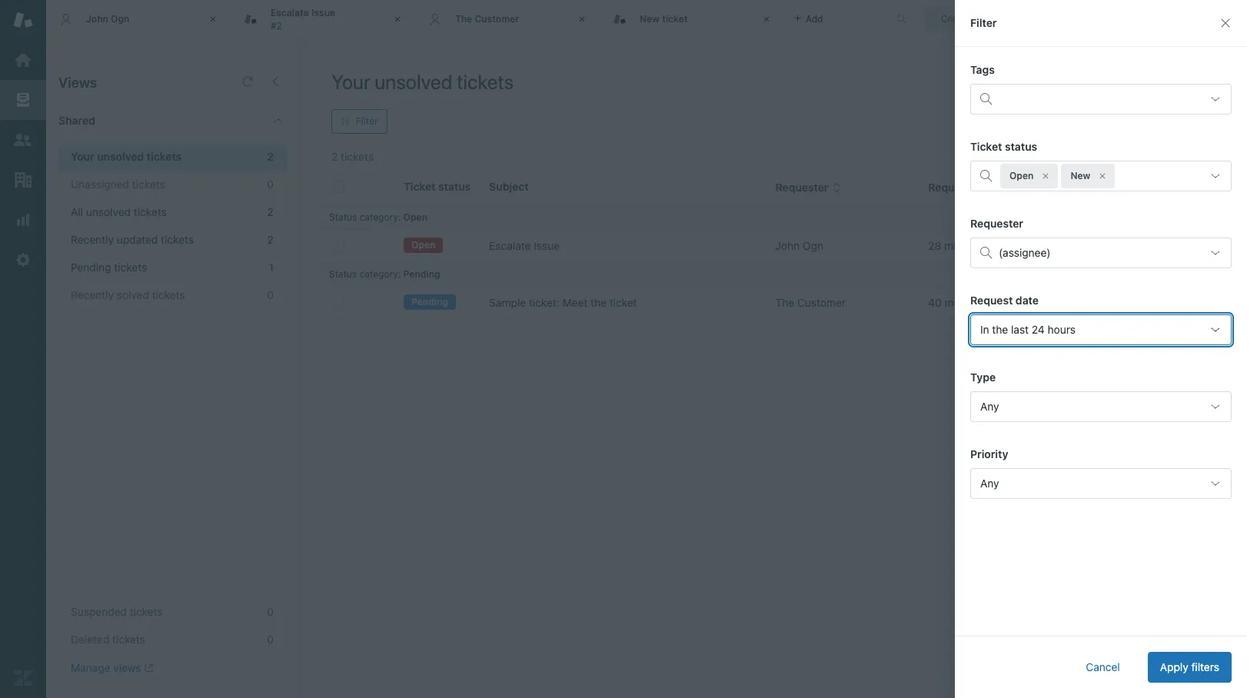 Task type: describe. For each thing, give the bounding box(es) containing it.
request
[[970, 294, 1013, 307]]

In the last 24 hours field
[[970, 314, 1232, 345]]

(assignee)
[[999, 246, 1051, 259]]

tab containing escalate issue
[[231, 0, 415, 38]]

close image for john ogn
[[205, 12, 221, 27]]

ogn inside tab
[[111, 13, 129, 24]]

2 for all unsolved tickets
[[267, 205, 274, 218]]

40 minutes ago
[[928, 296, 1005, 309]]

conversations
[[941, 13, 1003, 24]]

minutes for 28
[[944, 239, 984, 252]]

customers image
[[13, 130, 33, 150]]

the inside row
[[775, 296, 794, 309]]

requested button
[[928, 181, 996, 195]]

views image
[[13, 90, 33, 110]]

tickets up deleted tickets
[[130, 605, 163, 618]]

get started image
[[13, 50, 33, 70]]

zendesk support image
[[13, 10, 33, 30]]

deleted
[[71, 633, 109, 646]]

sample
[[489, 296, 526, 309]]

john inside row
[[775, 239, 800, 252]]

ticket:
[[529, 296, 560, 309]]

requester inside button
[[775, 181, 828, 194]]

hide panel views image
[[269, 75, 281, 88]]

0 for deleted tickets
[[267, 633, 274, 646]]

shared heading
[[46, 98, 300, 144]]

shared button
[[46, 98, 257, 144]]

priority button
[[1126, 181, 1177, 195]]

minutes for 40
[[945, 296, 984, 309]]

the customer inside tab
[[455, 13, 519, 24]]

status
[[1005, 140, 1037, 153]]

status category: open
[[329, 211, 427, 223]]

zendesk image
[[13, 668, 33, 688]]

status for status category: pending
[[329, 268, 357, 280]]

type inside button
[[1024, 181, 1049, 194]]

0 for suspended tickets
[[267, 605, 274, 618]]

escalate issue
[[489, 239, 560, 252]]

filters
[[1191, 660, 1219, 673]]

1 horizontal spatial john ogn
[[775, 239, 823, 252]]

24
[[1032, 323, 1045, 336]]

ticket status
[[970, 140, 1037, 153]]

tickets up updated
[[134, 205, 167, 218]]

tabs tab list
[[46, 0, 880, 38]]

the inside sample ticket: meet the ticket link
[[591, 296, 607, 309]]

1 vertical spatial your
[[71, 150, 94, 163]]

hours
[[1048, 323, 1076, 336]]

tickets down shared heading
[[147, 150, 182, 163]]

date
[[1016, 294, 1039, 307]]

ticket inside 'tab'
[[662, 13, 688, 24]]

any field for priority
[[970, 468, 1232, 499]]

0 vertical spatial your
[[331, 70, 370, 93]]

close image for new ticket
[[759, 12, 774, 27]]

reporting image
[[13, 210, 33, 230]]

1 horizontal spatial your unsolved tickets
[[331, 70, 514, 93]]

recently solved tickets
[[71, 288, 185, 301]]

ago for 28 minutes ago
[[986, 239, 1005, 252]]

updated
[[117, 233, 158, 246]]

apply
[[1160, 660, 1188, 673]]

john inside tab
[[86, 13, 108, 24]]

the inside in the last 24 hours field
[[992, 323, 1008, 336]]

meet
[[562, 296, 588, 309]]

0 horizontal spatial ticket
[[609, 296, 637, 309]]

subject
[[489, 180, 529, 193]]

last
[[1011, 323, 1029, 336]]

tickets right solved
[[152, 288, 185, 301]]

2 vertical spatial unsolved
[[86, 205, 131, 218]]

pending tickets
[[71, 261, 147, 274]]

tickets down tabs tab list
[[457, 70, 514, 93]]

open option
[[1000, 164, 1058, 188]]

the customer inside row
[[775, 296, 846, 309]]

deleted tickets
[[71, 633, 145, 646]]

play
[[1182, 78, 1203, 91]]

new option
[[1061, 164, 1115, 188]]

the inside tab
[[455, 13, 472, 24]]

1 vertical spatial customer
[[797, 296, 846, 309]]

tags element
[[970, 84, 1232, 115]]

all unsolved tickets
[[71, 205, 167, 218]]

2 for recently updated tickets
[[267, 233, 274, 246]]

refresh views pane image
[[241, 75, 254, 88]]

tickets up views on the left of the page
[[112, 633, 145, 646]]

28 minutes ago
[[928, 239, 1005, 252]]

unassigned
[[71, 178, 129, 191]]

request date
[[970, 294, 1039, 307]]

escalate issue link
[[489, 238, 560, 254]]

issue for escalate issue #2
[[311, 7, 335, 19]]

requester button
[[775, 181, 841, 195]]

filter inside dialog
[[970, 16, 997, 29]]

all
[[71, 205, 83, 218]]

tickets right updated
[[161, 233, 194, 246]]

filter button
[[331, 109, 387, 134]]

sample ticket: meet the ticket link
[[489, 295, 637, 311]]

priority inside button
[[1126, 181, 1164, 194]]

apply filters button
[[1148, 652, 1232, 683]]



Task type: vqa. For each thing, say whether or not it's contained in the screenshot.
top -
no



Task type: locate. For each thing, give the bounding box(es) containing it.
your unsolved tickets up "unassigned tickets"
[[71, 150, 182, 163]]

0 vertical spatial any
[[980, 400, 999, 413]]

category:
[[360, 211, 401, 223], [360, 268, 401, 280]]

1 horizontal spatial your
[[331, 70, 370, 93]]

new right close icon
[[640, 13, 660, 24]]

main element
[[0, 0, 46, 698]]

filter
[[970, 16, 997, 29], [356, 115, 378, 127]]

1 horizontal spatial type
[[1024, 181, 1049, 194]]

1 vertical spatial filter
[[356, 115, 378, 127]]

pending down status category: pending
[[411, 296, 448, 308]]

your
[[331, 70, 370, 93], [71, 150, 94, 163]]

new ticket
[[640, 13, 688, 24]]

3 2 from the top
[[267, 233, 274, 246]]

minutes right 40
[[945, 296, 984, 309]]

new ticket tab
[[600, 0, 784, 38]]

1 horizontal spatial close image
[[390, 12, 405, 27]]

2 for your unsolved tickets
[[267, 150, 274, 163]]

filter inside button
[[356, 115, 378, 127]]

the customer tab
[[415, 0, 600, 38]]

1 recently from the top
[[71, 233, 114, 246]]

requester element
[[970, 238, 1232, 268]]

0
[[267, 178, 274, 191], [267, 288, 274, 301], [267, 605, 274, 618], [267, 633, 274, 646]]

1 horizontal spatial new
[[1070, 170, 1090, 181]]

1 vertical spatial type
[[970, 371, 996, 384]]

cancel
[[1086, 660, 1120, 673]]

status category: pending
[[329, 268, 440, 280]]

priority inside filter dialog
[[970, 447, 1008, 461]]

your up filter button
[[331, 70, 370, 93]]

1 horizontal spatial the
[[775, 296, 794, 309]]

tickets down recently updated tickets
[[114, 261, 147, 274]]

2 any field from the top
[[970, 468, 1232, 499]]

filter dialog
[[955, 0, 1247, 698]]

2 vertical spatial open
[[411, 239, 435, 251]]

0 vertical spatial category:
[[360, 211, 401, 223]]

1 horizontal spatial priority
[[1126, 181, 1164, 194]]

status up status category: pending
[[329, 211, 357, 223]]

1 vertical spatial your unsolved tickets
[[71, 150, 182, 163]]

ticket
[[970, 140, 1002, 153]]

0 vertical spatial minutes
[[944, 239, 984, 252]]

1 vertical spatial the
[[992, 323, 1008, 336]]

0 vertical spatial the
[[591, 296, 607, 309]]

0 horizontal spatial close image
[[205, 12, 221, 27]]

ticket status element
[[970, 161, 1232, 191]]

0 horizontal spatial new
[[640, 13, 660, 24]]

pending for pending
[[411, 296, 448, 308]]

recently down the pending tickets
[[71, 288, 114, 301]]

0 horizontal spatial john
[[86, 13, 108, 24]]

0 horizontal spatial escalate
[[271, 7, 309, 19]]

the right in
[[992, 323, 1008, 336]]

0 horizontal spatial priority
[[970, 447, 1008, 461]]

pending inside row
[[411, 296, 448, 308]]

pending up recently solved tickets
[[71, 261, 111, 274]]

0 vertical spatial escalate
[[271, 7, 309, 19]]

0 horizontal spatial ogn
[[111, 13, 129, 24]]

close drawer image
[[1219, 17, 1232, 29]]

type
[[1024, 181, 1049, 194], [970, 371, 996, 384]]

close image inside new ticket 'tab'
[[759, 12, 774, 27]]

john
[[86, 13, 108, 24], [775, 239, 800, 252]]

john ogn up the views
[[86, 13, 129, 24]]

1 any from the top
[[980, 400, 999, 413]]

problem
[[1024, 239, 1065, 252]]

issue inside escalate issue #2
[[311, 7, 335, 19]]

1 vertical spatial john ogn
[[775, 239, 823, 252]]

tickets up all unsolved tickets
[[132, 178, 165, 191]]

3 close image from the left
[[759, 12, 774, 27]]

the customer
[[455, 13, 519, 24], [775, 296, 846, 309]]

0 vertical spatial ogn
[[111, 13, 129, 24]]

new
[[640, 13, 660, 24], [1070, 170, 1090, 181]]

1 vertical spatial issue
[[534, 239, 560, 252]]

ticket
[[662, 13, 688, 24], [609, 296, 637, 309]]

new for new
[[1070, 170, 1090, 181]]

escalate up #2
[[271, 7, 309, 19]]

0 vertical spatial requester
[[775, 181, 828, 194]]

the
[[455, 13, 472, 24], [775, 296, 794, 309]]

any for type
[[980, 400, 999, 413]]

1 minutes from the top
[[944, 239, 984, 252]]

0 for unassigned tickets
[[267, 178, 274, 191]]

ogn inside row
[[803, 239, 823, 252]]

pending
[[71, 261, 111, 274], [403, 268, 440, 280], [411, 296, 448, 308]]

escalate
[[271, 7, 309, 19], [489, 239, 531, 252]]

1 vertical spatial priority
[[970, 447, 1008, 461]]

1 0 from the top
[[267, 178, 274, 191]]

4 0 from the top
[[267, 633, 274, 646]]

john ogn tab
[[46, 0, 231, 38]]

2 row from the top
[[320, 287, 1235, 319]]

2
[[267, 150, 274, 163], [267, 205, 274, 218], [267, 233, 274, 246]]

3 0 from the top
[[267, 605, 274, 618]]

2 recently from the top
[[71, 288, 114, 301]]

views
[[58, 75, 97, 91]]

40
[[928, 296, 942, 309]]

play button
[[1151, 69, 1216, 100]]

0 vertical spatial filter
[[970, 16, 997, 29]]

your unsolved tickets down tabs tab list
[[331, 70, 514, 93]]

pending down 'status category: open'
[[403, 268, 440, 280]]

cancel button
[[1074, 652, 1132, 683]]

1 vertical spatial any field
[[970, 468, 1232, 499]]

minutes
[[944, 239, 984, 252], [945, 296, 984, 309]]

close image
[[205, 12, 221, 27], [390, 12, 405, 27], [759, 12, 774, 27]]

1 horizontal spatial the
[[992, 323, 1008, 336]]

in the last 24 hours
[[980, 323, 1076, 336]]

0 vertical spatial issue
[[311, 7, 335, 19]]

manage views
[[71, 661, 141, 674]]

unsolved
[[375, 70, 452, 93], [97, 150, 144, 163], [86, 205, 131, 218]]

0 vertical spatial john
[[86, 13, 108, 24]]

2 minutes from the top
[[945, 296, 984, 309]]

1 vertical spatial requester
[[970, 217, 1023, 230]]

unsolved up "unassigned tickets"
[[97, 150, 144, 163]]

1 vertical spatial status
[[329, 268, 357, 280]]

0 vertical spatial ticket
[[662, 13, 688, 24]]

1 vertical spatial category:
[[360, 268, 401, 280]]

1 vertical spatial the
[[775, 296, 794, 309]]

#2
[[271, 20, 282, 31]]

type button
[[1024, 181, 1062, 195]]

1 row from the top
[[320, 230, 1235, 262]]

1 horizontal spatial ticket
[[662, 13, 688, 24]]

requester
[[775, 181, 828, 194], [970, 217, 1023, 230]]

0 vertical spatial the
[[455, 13, 472, 24]]

issue
[[311, 7, 335, 19], [534, 239, 560, 252]]

close image
[[574, 12, 590, 27]]

1 horizontal spatial requester
[[970, 217, 1023, 230]]

normal
[[1126, 296, 1162, 309]]

status down 'status category: open'
[[329, 268, 357, 280]]

2 status from the top
[[329, 268, 357, 280]]

category: down 'status category: open'
[[360, 268, 401, 280]]

escalate for escalate issue #2
[[271, 7, 309, 19]]

1 horizontal spatial issue
[[534, 239, 560, 252]]

unsolved up filter button
[[375, 70, 452, 93]]

requested
[[928, 181, 984, 194]]

1 vertical spatial recently
[[71, 288, 114, 301]]

status
[[329, 211, 357, 223], [329, 268, 357, 280]]

0 horizontal spatial the
[[591, 296, 607, 309]]

0 horizontal spatial issue
[[311, 7, 335, 19]]

0 vertical spatial status
[[329, 211, 357, 223]]

recently updated tickets
[[71, 233, 194, 246]]

1 horizontal spatial john
[[775, 239, 800, 252]]

issue for escalate issue
[[534, 239, 560, 252]]

1 2 from the top
[[267, 150, 274, 163]]

1 horizontal spatial ogn
[[803, 239, 823, 252]]

2 horizontal spatial close image
[[759, 12, 774, 27]]

the right meet
[[591, 296, 607, 309]]

new inside option
[[1070, 170, 1090, 181]]

john ogn inside tab
[[86, 13, 129, 24]]

0 horizontal spatial your
[[71, 150, 94, 163]]

(opens in a new tab) image
[[141, 664, 153, 673]]

1 horizontal spatial the customer
[[775, 296, 846, 309]]

requester inside filter dialog
[[970, 217, 1023, 230]]

1 vertical spatial row
[[320, 287, 1235, 319]]

row
[[320, 230, 1235, 262], [320, 287, 1235, 319]]

suspended tickets
[[71, 605, 163, 618]]

1 category: from the top
[[360, 211, 401, 223]]

1 vertical spatial the customer
[[775, 296, 846, 309]]

1 vertical spatial john
[[775, 239, 800, 252]]

2 close image from the left
[[390, 12, 405, 27]]

1 status from the top
[[329, 211, 357, 223]]

1 vertical spatial new
[[1070, 170, 1090, 181]]

0 vertical spatial john ogn
[[86, 13, 129, 24]]

1 horizontal spatial customer
[[797, 296, 846, 309]]

in
[[980, 323, 989, 336]]

1
[[269, 261, 274, 274]]

0 vertical spatial recently
[[71, 233, 114, 246]]

0 horizontal spatial filter
[[356, 115, 378, 127]]

incident
[[1024, 296, 1064, 309]]

2 category: from the top
[[360, 268, 401, 280]]

urgent
[[1126, 239, 1160, 252]]

minutes right 28
[[944, 239, 984, 252]]

1 horizontal spatial escalate
[[489, 239, 531, 252]]

escalate up sample
[[489, 239, 531, 252]]

manage views link
[[71, 661, 153, 675]]

recently for recently updated tickets
[[71, 233, 114, 246]]

suspended
[[71, 605, 127, 618]]

new inside 'tab'
[[640, 13, 660, 24]]

pending for pending tickets
[[71, 261, 111, 274]]

0 horizontal spatial the customer
[[455, 13, 519, 24]]

organizations image
[[13, 170, 33, 190]]

manage
[[71, 661, 110, 674]]

priority
[[1126, 181, 1164, 194], [970, 447, 1008, 461]]

ogn
[[111, 13, 129, 24], [803, 239, 823, 252]]

remove image
[[1041, 171, 1051, 181]]

sample ticket: meet the ticket
[[489, 296, 637, 309]]

john down requester button
[[775, 239, 800, 252]]

customer
[[475, 13, 519, 24], [797, 296, 846, 309]]

conversations button
[[924, 7, 1038, 31]]

customer inside tab
[[475, 13, 519, 24]]

type down in
[[970, 371, 996, 384]]

1 vertical spatial 2
[[267, 205, 274, 218]]

unsolved down 'unassigned'
[[86, 205, 131, 218]]

open inside open 'option'
[[1009, 170, 1034, 181]]

0 vertical spatial row
[[320, 230, 1235, 262]]

shared
[[58, 114, 95, 127]]

escalate inside escalate issue #2
[[271, 7, 309, 19]]

1 vertical spatial open
[[403, 211, 427, 223]]

status for status category: open
[[329, 211, 357, 223]]

0 horizontal spatial type
[[970, 371, 996, 384]]

close image inside john ogn tab
[[205, 12, 221, 27]]

0 vertical spatial customer
[[475, 13, 519, 24]]

type inside filter dialog
[[970, 371, 996, 384]]

unassigned tickets
[[71, 178, 165, 191]]

recently for recently solved tickets
[[71, 288, 114, 301]]

solved
[[117, 288, 149, 301]]

category: up status category: pending
[[360, 211, 401, 223]]

ago for 40 minutes ago
[[987, 296, 1005, 309]]

ago
[[986, 239, 1005, 252], [987, 296, 1005, 309]]

any field for type
[[970, 391, 1232, 422]]

0 vertical spatial the customer
[[455, 13, 519, 24]]

row containing sample ticket: meet the ticket
[[320, 287, 1235, 319]]

0 horizontal spatial requester
[[775, 181, 828, 194]]

ago up in
[[987, 296, 1005, 309]]

tickets
[[457, 70, 514, 93], [147, 150, 182, 163], [132, 178, 165, 191], [134, 205, 167, 218], [161, 233, 194, 246], [114, 261, 147, 274], [152, 288, 185, 301], [130, 605, 163, 618], [112, 633, 145, 646]]

admin image
[[13, 250, 33, 270]]

ago left problem
[[986, 239, 1005, 252]]

new left remove icon
[[1070, 170, 1090, 181]]

1 vertical spatial any
[[980, 477, 999, 490]]

apply filters
[[1160, 660, 1219, 673]]

tab
[[231, 0, 415, 38]]

any
[[980, 400, 999, 413], [980, 477, 999, 490]]

1 vertical spatial escalate
[[489, 239, 531, 252]]

views
[[113, 661, 141, 674]]

28
[[928, 239, 941, 252]]

escalate issue #2
[[271, 7, 335, 31]]

0 horizontal spatial customer
[[475, 13, 519, 24]]

close image inside tab
[[390, 12, 405, 27]]

category: for pending
[[360, 268, 401, 280]]

1 vertical spatial ago
[[987, 296, 1005, 309]]

2 vertical spatial 2
[[267, 233, 274, 246]]

0 vertical spatial ago
[[986, 239, 1005, 252]]

0 vertical spatial 2
[[267, 150, 274, 163]]

2 0 from the top
[[267, 288, 274, 301]]

1 horizontal spatial filter
[[970, 16, 997, 29]]

Any field
[[970, 391, 1232, 422], [970, 468, 1232, 499]]

0 vertical spatial unsolved
[[375, 70, 452, 93]]

any for priority
[[980, 477, 999, 490]]

john up the views
[[86, 13, 108, 24]]

0 horizontal spatial the
[[455, 13, 472, 24]]

0 horizontal spatial your unsolved tickets
[[71, 150, 182, 163]]

0 vertical spatial new
[[640, 13, 660, 24]]

tags
[[970, 63, 995, 76]]

0 vertical spatial open
[[1009, 170, 1034, 181]]

1 any field from the top
[[970, 391, 1232, 422]]

open inside row
[[411, 239, 435, 251]]

type down remove image
[[1024, 181, 1049, 194]]

2 any from the top
[[980, 477, 999, 490]]

1 vertical spatial ogn
[[803, 239, 823, 252]]

category: for open
[[360, 211, 401, 223]]

row containing escalate issue
[[320, 230, 1235, 262]]

0 for recently solved tickets
[[267, 288, 274, 301]]

0 vertical spatial type
[[1024, 181, 1049, 194]]

2 ago from the top
[[987, 296, 1005, 309]]

your up 'unassigned'
[[71, 150, 94, 163]]

new for new ticket
[[640, 13, 660, 24]]

john ogn down requester button
[[775, 239, 823, 252]]

recently
[[71, 233, 114, 246], [71, 288, 114, 301]]

your unsolved tickets
[[331, 70, 514, 93], [71, 150, 182, 163]]

0 vertical spatial any field
[[970, 391, 1232, 422]]

2 2 from the top
[[267, 205, 274, 218]]

recently down all at the left
[[71, 233, 114, 246]]

1 vertical spatial minutes
[[945, 296, 984, 309]]

the
[[591, 296, 607, 309], [992, 323, 1008, 336]]

1 vertical spatial ticket
[[609, 296, 637, 309]]

1 ago from the top
[[986, 239, 1005, 252]]

john ogn
[[86, 13, 129, 24], [775, 239, 823, 252]]

open
[[1009, 170, 1034, 181], [403, 211, 427, 223], [411, 239, 435, 251]]

0 vertical spatial your unsolved tickets
[[331, 70, 514, 93]]

remove image
[[1098, 171, 1107, 181]]

1 vertical spatial unsolved
[[97, 150, 144, 163]]

1 close image from the left
[[205, 12, 221, 27]]

escalate for escalate issue
[[489, 239, 531, 252]]

0 horizontal spatial john ogn
[[86, 13, 129, 24]]

0 vertical spatial priority
[[1126, 181, 1164, 194]]



